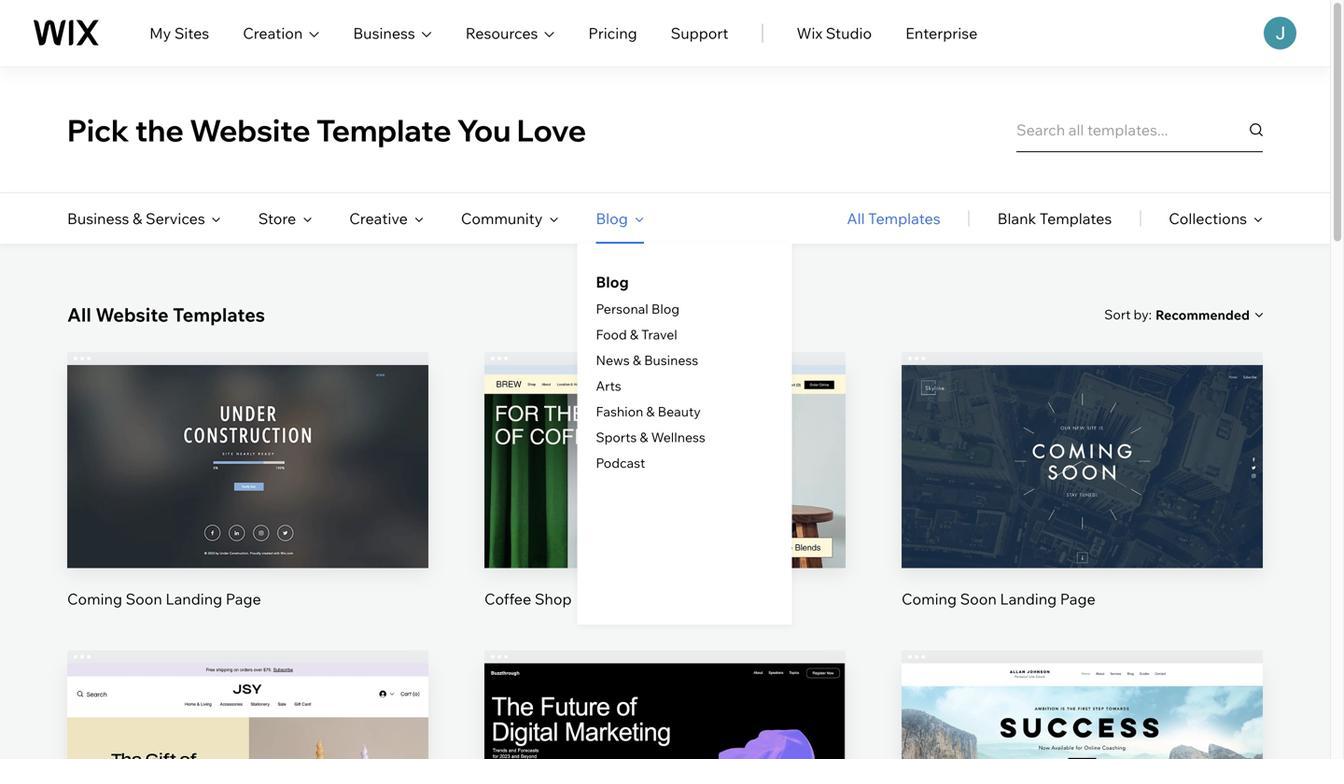 Task type: locate. For each thing, give the bounding box(es) containing it.
0 horizontal spatial all
[[67, 303, 91, 326]]

coming
[[67, 590, 122, 609], [902, 590, 957, 609]]

0 horizontal spatial all website templates - coming soon landing page image
[[67, 365, 429, 568]]

blog
[[596, 209, 628, 228], [596, 273, 629, 291], [652, 301, 680, 317]]

1 soon from the left
[[126, 590, 162, 609]]

2 horizontal spatial business
[[644, 352, 699, 368]]

resources button
[[466, 22, 555, 44]]

0 horizontal spatial page
[[226, 590, 261, 609]]

1 horizontal spatial coming soon landing page
[[902, 590, 1096, 609]]

blog for blog personal blog food & travel news & business arts fashion & beauty sports & wellness podcast
[[596, 273, 629, 291]]

1 horizontal spatial view
[[1066, 493, 1100, 512]]

1 horizontal spatial page
[[1061, 590, 1096, 609]]

1 horizontal spatial website
[[190, 111, 311, 149]]

support
[[671, 24, 729, 42]]

2 page from the left
[[1061, 590, 1096, 609]]

2 vertical spatial business
[[644, 352, 699, 368]]

view
[[231, 493, 265, 512], [1066, 493, 1100, 512]]

0 vertical spatial all
[[847, 209, 865, 228]]

&
[[133, 209, 142, 228], [630, 326, 639, 343], [633, 352, 642, 368], [647, 403, 655, 420], [640, 429, 649, 445]]

1 vertical spatial blog
[[596, 273, 629, 291]]

2 coming soon landing page group from the left
[[902, 352, 1264, 610]]

templates for blank templates
[[1040, 209, 1113, 228]]

landing
[[166, 590, 222, 609], [1001, 590, 1057, 609]]

1 coming soon landing page from the left
[[67, 590, 261, 609]]

0 horizontal spatial landing
[[166, 590, 222, 609]]

blog up personal
[[596, 273, 629, 291]]

edit
[[234, 429, 262, 448], [1069, 429, 1097, 448], [234, 728, 262, 747], [651, 728, 680, 747], [1069, 728, 1097, 747]]

page
[[226, 590, 261, 609], [1061, 590, 1096, 609]]

pick the website template you love
[[67, 111, 587, 149]]

wix studio link
[[797, 22, 872, 44]]

templates
[[869, 209, 941, 228], [1040, 209, 1113, 228], [173, 303, 265, 326]]

1 horizontal spatial all
[[847, 209, 865, 228]]

1 horizontal spatial view button
[[1039, 480, 1127, 525]]

sites
[[174, 24, 209, 42]]

all website templates - gift shop image
[[67, 664, 429, 759]]

& right news
[[633, 352, 642, 368]]

1 coming from the left
[[67, 590, 122, 609]]

website
[[190, 111, 311, 149], [96, 303, 169, 326]]

0 horizontal spatial soon
[[126, 590, 162, 609]]

0 horizontal spatial view button
[[204, 480, 292, 525]]

podcast link
[[596, 455, 646, 471]]

edit button for "all website templates - coming soon landing page" image associated with second view popup button from the left
[[1039, 416, 1127, 461]]

None search field
[[1017, 107, 1264, 152]]

categories by subject element
[[67, 193, 792, 625]]

1 view button from the left
[[204, 480, 292, 525]]

generic categories element
[[847, 193, 1264, 244]]

soon for "all website templates - coming soon landing page" image associated with second view popup button from the left
[[961, 590, 997, 609]]

0 horizontal spatial business
[[67, 209, 129, 228]]

view button
[[204, 480, 292, 525], [1039, 480, 1127, 525]]

business button
[[353, 22, 432, 44]]

all website templates - coaching professional image
[[902, 664, 1264, 759]]

2 landing from the left
[[1001, 590, 1057, 609]]

all for all templates
[[847, 209, 865, 228]]

my sites
[[150, 24, 209, 42]]

business & services
[[67, 209, 205, 228]]

all inside generic categories element
[[847, 209, 865, 228]]

0 horizontal spatial coming
[[67, 590, 122, 609]]

coffee
[[485, 590, 532, 609]]

blog for blog
[[596, 209, 628, 228]]

1 horizontal spatial business
[[353, 24, 415, 42]]

store
[[258, 209, 296, 228]]

1 page from the left
[[226, 590, 261, 609]]

1 view from the left
[[231, 493, 265, 512]]

1 horizontal spatial soon
[[961, 590, 997, 609]]

coming for "all website templates - coming soon landing page" image associated with second view popup button from the left
[[902, 590, 957, 609]]

personal blog link
[[596, 301, 680, 317]]

soon for second view popup button from the right's "all website templates - coming soon landing page" image
[[126, 590, 162, 609]]

0 vertical spatial blog
[[596, 209, 628, 228]]

2 horizontal spatial templates
[[1040, 209, 1113, 228]]

1 vertical spatial website
[[96, 303, 169, 326]]

edit button
[[204, 416, 292, 461], [1039, 416, 1127, 461], [204, 715, 292, 759], [621, 715, 710, 759], [1039, 715, 1127, 759]]

business for business
[[353, 24, 415, 42]]

edit for all website templates - coaching professional image
[[1069, 728, 1097, 747]]

sort by:
[[1105, 306, 1153, 323]]

1 horizontal spatial all website templates - coming soon landing page image
[[902, 365, 1264, 568]]

1 horizontal spatial coming
[[902, 590, 957, 609]]

all website templates - coming soon landing page image for second view popup button from the right
[[67, 365, 429, 568]]

blog up blog link
[[596, 209, 628, 228]]

1 horizontal spatial landing
[[1001, 590, 1057, 609]]

wix
[[797, 24, 823, 42]]

0 horizontal spatial coming soon landing page
[[67, 590, 261, 609]]

sort
[[1105, 306, 1131, 323]]

business
[[353, 24, 415, 42], [67, 209, 129, 228], [644, 352, 699, 368]]

0 vertical spatial business
[[353, 24, 415, 42]]

news & business link
[[596, 352, 699, 368]]

2 coming from the left
[[902, 590, 957, 609]]

blog up travel
[[652, 301, 680, 317]]

1 landing from the left
[[166, 590, 222, 609]]

landing for second view popup button from the right
[[166, 590, 222, 609]]

soon
[[126, 590, 162, 609], [961, 590, 997, 609]]

1 horizontal spatial templates
[[869, 209, 941, 228]]

arts link
[[596, 378, 622, 394]]

2 all website templates - coming soon landing page image from the left
[[902, 365, 1264, 568]]

all
[[847, 209, 865, 228], [67, 303, 91, 326]]

support link
[[671, 22, 729, 44]]

blog personal blog food & travel news & business arts fashion & beauty sports & wellness podcast
[[596, 273, 706, 471]]

all website templates
[[67, 303, 265, 326]]

2 coming soon landing page from the left
[[902, 590, 1096, 609]]

& down fashion & beauty link
[[640, 429, 649, 445]]

business inside popup button
[[353, 24, 415, 42]]

profile image image
[[1265, 17, 1297, 49]]

love
[[517, 111, 587, 149]]

blog link
[[596, 271, 629, 293]]

recommended
[[1156, 307, 1251, 323]]

2 soon from the left
[[961, 590, 997, 609]]

1 horizontal spatial coming soon landing page group
[[902, 352, 1264, 610]]

coming soon landing page
[[67, 590, 261, 609], [902, 590, 1096, 609]]

edit button for all website templates - marketing webinar image
[[621, 715, 710, 759]]

edit button for all website templates - coaching professional image
[[1039, 715, 1127, 759]]

1 vertical spatial all
[[67, 303, 91, 326]]

0 horizontal spatial view
[[231, 493, 265, 512]]

1 vertical spatial business
[[67, 209, 129, 228]]

business for business & services
[[67, 209, 129, 228]]

2 view from the left
[[1066, 493, 1100, 512]]

all website templates - coming soon landing page image
[[67, 365, 429, 568], [902, 365, 1264, 568]]

1 all website templates - coming soon landing page image from the left
[[67, 365, 429, 568]]

0 horizontal spatial coming soon landing page group
[[67, 352, 429, 610]]

pricing link
[[589, 22, 638, 44]]

creation
[[243, 24, 303, 42]]

coming soon landing page group
[[67, 352, 429, 610], [902, 352, 1264, 610]]



Task type: describe. For each thing, give the bounding box(es) containing it.
by:
[[1134, 306, 1153, 323]]

fashion & beauty link
[[596, 403, 701, 420]]

blank
[[998, 209, 1037, 228]]

Search search field
[[1017, 107, 1264, 152]]

2 view button from the left
[[1039, 480, 1127, 525]]

landing for second view popup button from the left
[[1001, 590, 1057, 609]]

edit for all website templates - marketing webinar image
[[651, 728, 680, 747]]

my sites link
[[150, 22, 209, 44]]

the
[[135, 111, 184, 149]]

podcast
[[596, 455, 646, 471]]

coming soon landing page for second view popup button from the left
[[902, 590, 1096, 609]]

sports & wellness link
[[596, 429, 706, 445]]

template
[[316, 111, 452, 149]]

wellness
[[652, 429, 706, 445]]

wix studio
[[797, 24, 872, 42]]

& left "services"
[[133, 209, 142, 228]]

my
[[150, 24, 171, 42]]

2 vertical spatial blog
[[652, 301, 680, 317]]

0 horizontal spatial website
[[96, 303, 169, 326]]

studio
[[826, 24, 872, 42]]

page for second view popup button from the left
[[1061, 590, 1096, 609]]

personal
[[596, 301, 649, 317]]

travel
[[642, 326, 678, 343]]

0 vertical spatial website
[[190, 111, 311, 149]]

all website templates - coffee shop image
[[485, 365, 846, 568]]

creative
[[350, 209, 408, 228]]

creation button
[[243, 22, 320, 44]]

all templates
[[847, 209, 941, 228]]

services
[[146, 209, 205, 228]]

all templates link
[[847, 193, 941, 244]]

page for second view popup button from the right
[[226, 590, 261, 609]]

pick
[[67, 111, 129, 149]]

view for second view popup button from the right
[[231, 493, 265, 512]]

community
[[461, 209, 543, 228]]

edit button for second view popup button from the right's "all website templates - coming soon landing page" image
[[204, 416, 292, 461]]

enterprise
[[906, 24, 978, 42]]

pricing
[[589, 24, 638, 42]]

edit for the "all website templates - gift shop" "image"
[[234, 728, 262, 747]]

business inside blog personal blog food & travel news & business arts fashion & beauty sports & wellness podcast
[[644, 352, 699, 368]]

all for all website templates
[[67, 303, 91, 326]]

fashion
[[596, 403, 644, 420]]

food
[[596, 326, 627, 343]]

shop
[[535, 590, 572, 609]]

0 horizontal spatial templates
[[173, 303, 265, 326]]

enterprise link
[[906, 22, 978, 44]]

food & travel link
[[596, 326, 678, 343]]

view for second view popup button from the left
[[1066, 493, 1100, 512]]

blank templates link
[[998, 193, 1113, 244]]

coffee shop
[[485, 590, 572, 609]]

all website templates - marketing webinar image
[[485, 664, 846, 759]]

arts
[[596, 378, 622, 394]]

beauty
[[658, 403, 701, 420]]

& up sports & wellness link
[[647, 403, 655, 420]]

templates for all templates
[[869, 209, 941, 228]]

resources
[[466, 24, 538, 42]]

& right food
[[630, 326, 639, 343]]

you
[[457, 111, 511, 149]]

collections
[[1170, 209, 1248, 228]]

1 coming soon landing page group from the left
[[67, 352, 429, 610]]

news
[[596, 352, 630, 368]]

blank templates
[[998, 209, 1113, 228]]

coming soon landing page for second view popup button from the right
[[67, 590, 261, 609]]

sports
[[596, 429, 637, 445]]

all website templates - coming soon landing page image for second view popup button from the left
[[902, 365, 1264, 568]]

edit button for the "all website templates - gift shop" "image"
[[204, 715, 292, 759]]

coming for second view popup button from the right's "all website templates - coming soon landing page" image
[[67, 590, 122, 609]]

categories. use the left and right arrow keys to navigate the menu element
[[0, 193, 1331, 625]]

coffee shop group
[[485, 352, 846, 610]]



Task type: vqa. For each thing, say whether or not it's contained in the screenshot.
WEEKLY
no



